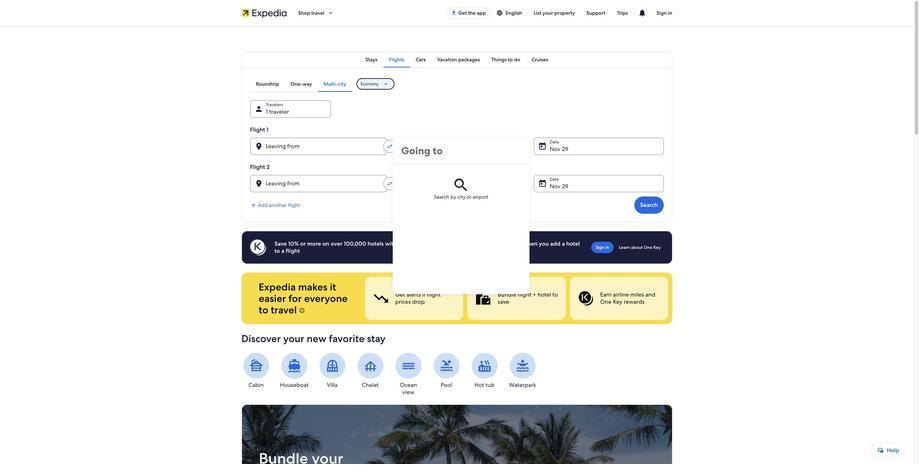 Task type: describe. For each thing, give the bounding box(es) containing it.
one-way
[[291, 81, 312, 87]]

ocean view
[[400, 382, 417, 397]]

cruises
[[532, 56, 549, 63]]

also,
[[441, 240, 454, 248]]

list your property
[[534, 10, 575, 16]]

travel inside dropdown button
[[312, 10, 325, 16]]

100,000
[[344, 240, 366, 248]]

to inside bundle flight + hotel to save
[[553, 291, 558, 299]]

for
[[289, 292, 302, 305]]

multi-city
[[324, 81, 347, 87]]

vacation packages
[[437, 56, 480, 63]]

search button
[[635, 197, 664, 214]]

save
[[275, 240, 287, 248]]

swap origin and destination values image
[[387, 181, 393, 187]]

one-way link
[[285, 76, 318, 92]]

nov 29 button for 1
[[534, 138, 664, 155]]

it
[[330, 281, 336, 294]]

one-
[[291, 81, 303, 87]]

support link
[[581, 6, 612, 19]]

list your property link
[[528, 6, 581, 19]]

earn
[[600, 291, 612, 299]]

learn about one key
[[620, 245, 661, 251]]

support
[[587, 10, 606, 16]]

flight 1
[[250, 126, 269, 134]]

save inside save 10% or more on over 100,000 hotels with member prices. also, members save up to 30% when you add a hotel to a flight
[[482, 240, 493, 248]]

when
[[523, 240, 538, 248]]

1 vertical spatial sign in
[[596, 245, 610, 251]]

ocean
[[400, 382, 417, 389]]

by
[[451, 194, 457, 200]]

add another flight button
[[250, 202, 300, 209]]

shop
[[298, 10, 310, 16]]

airline
[[613, 291, 629, 299]]

villa button
[[318, 354, 347, 389]]

villa
[[327, 382, 338, 389]]

the
[[468, 10, 476, 16]]

packages
[[459, 56, 480, 63]]

over
[[331, 240, 343, 248]]

cars
[[416, 56, 426, 63]]

more
[[307, 240, 321, 248]]

new
[[307, 333, 327, 346]]

search by city or airport
[[434, 194, 489, 200]]

sign in inside "dropdown button"
[[657, 10, 673, 16]]

0 vertical spatial key
[[654, 245, 661, 251]]

expedia
[[259, 281, 296, 294]]

or inside save 10% or more on over 100,000 hotels with member prices. also, members save up to 30% when you add a hotel to a flight
[[300, 240, 306, 248]]

expedia makes it easier for everyone to travel
[[259, 281, 348, 317]]

earn airline miles and one key rewards
[[600, 291, 656, 306]]

1 out of 3 element
[[365, 277, 463, 320]]

29 for 2
[[562, 183, 569, 190]]

english button
[[491, 6, 528, 19]]

hot tub
[[475, 382, 495, 389]]

houseboat
[[280, 382, 309, 389]]

main content containing expedia makes it easier for everyone to travel
[[0, 26, 914, 465]]

things
[[492, 56, 507, 63]]

waterpark button
[[508, 354, 538, 389]]

airport
[[473, 194, 489, 200]]

hotels
[[368, 240, 384, 248]]

1 vertical spatial 1
[[267, 126, 269, 134]]

hot tub button
[[470, 354, 500, 389]]

key inside earn airline miles and one key rewards
[[613, 299, 623, 306]]

member
[[398, 240, 421, 248]]

your for discover
[[283, 333, 305, 346]]

sign inside "dropdown button"
[[657, 10, 667, 16]]

chalet button
[[356, 354, 385, 389]]

houseboat button
[[280, 354, 309, 389]]

1 vertical spatial city
[[458, 194, 466, 200]]

about
[[632, 245, 643, 251]]

list
[[534, 10, 542, 16]]

1 traveler button
[[250, 101, 331, 118]]

cruises link
[[526, 52, 554, 68]]

tub
[[486, 382, 495, 389]]

trailing image
[[327, 10, 334, 16]]

prices
[[395, 299, 411, 306]]

things to do link
[[486, 52, 526, 68]]

small image
[[497, 10, 503, 16]]

prices.
[[423, 240, 440, 248]]

sign in button
[[651, 4, 678, 22]]

nov for flight 1
[[550, 146, 561, 153]]

english
[[506, 10, 523, 16]]

another
[[269, 202, 287, 209]]

travel inside expedia makes it easier for everyone to travel
[[271, 304, 297, 317]]

miles
[[631, 291, 644, 299]]

trips
[[617, 10, 628, 16]]

to left "10%"
[[275, 248, 280, 255]]

search for search by city or airport
[[434, 194, 450, 200]]

1 horizontal spatial one
[[644, 245, 653, 251]]

sign in link
[[592, 242, 614, 254]]

pool button
[[432, 354, 461, 389]]

everyone
[[304, 292, 348, 305]]

your for list
[[543, 10, 554, 16]]

stays
[[366, 56, 378, 63]]

download the app button image
[[451, 10, 457, 16]]

flights
[[389, 56, 405, 63]]

to right up
[[503, 240, 509, 248]]

get for get the app
[[459, 10, 467, 16]]

with
[[385, 240, 397, 248]]

to inside tab list
[[508, 56, 513, 63]]

learn about one key link
[[617, 242, 664, 254]]

travel sale activities deals image
[[242, 405, 673, 465]]

xsmall image
[[299, 308, 305, 314]]

hotel inside save 10% or more on over 100,000 hotels with member prices. also, members save up to 30% when you add a hotel to a flight
[[567, 240, 580, 248]]

add
[[551, 240, 561, 248]]

10%
[[288, 240, 299, 248]]

flight for flight 2
[[250, 163, 265, 171]]

property
[[555, 10, 575, 16]]

roundtrip link
[[250, 76, 285, 92]]

1 horizontal spatial a
[[562, 240, 565, 248]]

2
[[267, 163, 270, 171]]

you
[[539, 240, 549, 248]]



Task type: vqa. For each thing, say whether or not it's contained in the screenshot.
Sign in dropdown button
yes



Task type: locate. For each thing, give the bounding box(es) containing it.
0 horizontal spatial hotel
[[538, 291, 551, 299]]

to down expedia
[[259, 304, 269, 317]]

0 horizontal spatial in
[[606, 245, 610, 251]]

+
[[533, 291, 536, 299]]

one inside earn airline miles and one key rewards
[[600, 299, 612, 306]]

0 vertical spatial nov
[[550, 146, 561, 153]]

0 vertical spatial hotel
[[567, 240, 580, 248]]

search inside button
[[641, 202, 658, 209]]

0 vertical spatial nov 29
[[550, 146, 569, 153]]

1 horizontal spatial get
[[459, 10, 467, 16]]

1 nov from the top
[[550, 146, 561, 153]]

0 horizontal spatial or
[[300, 240, 306, 248]]

1 nov 29 button from the top
[[534, 138, 664, 155]]

0 vertical spatial 1
[[266, 108, 268, 116]]

save left +
[[498, 299, 509, 306]]

0 vertical spatial 29
[[562, 146, 569, 153]]

city right by
[[458, 194, 466, 200]]

0 horizontal spatial get
[[395, 291, 405, 299]]

sign in
[[657, 10, 673, 16], [596, 245, 610, 251]]

main content
[[0, 26, 914, 465]]

things to do
[[492, 56, 521, 63]]

roundtrip
[[256, 81, 279, 87]]

1 left traveler
[[266, 108, 268, 116]]

0 horizontal spatial travel
[[271, 304, 297, 317]]

sign in right communication center icon
[[657, 10, 673, 16]]

shop travel
[[298, 10, 325, 16]]

pool
[[441, 382, 452, 389]]

sign right communication center icon
[[657, 10, 667, 16]]

to right +
[[553, 291, 558, 299]]

0 horizontal spatial your
[[283, 333, 305, 346]]

get right download the app button icon
[[459, 10, 467, 16]]

flight inside bundle flight + hotel to save
[[518, 291, 532, 299]]

a
[[562, 240, 565, 248], [282, 248, 285, 255]]

0 vertical spatial get
[[459, 10, 467, 16]]

add another flight
[[258, 202, 300, 209]]

learn
[[620, 245, 630, 251]]

sign in left learn
[[596, 245, 610, 251]]

view
[[403, 389, 415, 397]]

hotel right add
[[567, 240, 580, 248]]

one left airline
[[600, 299, 612, 306]]

travel
[[312, 10, 325, 16], [271, 304, 297, 317]]

key right earn
[[613, 299, 623, 306]]

1 vertical spatial save
[[498, 299, 509, 306]]

waterpark
[[509, 382, 537, 389]]

a right add
[[562, 240, 565, 248]]

in right communication center icon
[[668, 10, 673, 16]]

1 vertical spatial key
[[613, 299, 623, 306]]

1 nov 29 from the top
[[550, 146, 569, 153]]

get inside get alerts if flight prices drop
[[395, 291, 405, 299]]

multi-
[[324, 81, 338, 87]]

easier
[[259, 292, 286, 305]]

1 horizontal spatial in
[[668, 10, 673, 16]]

1 vertical spatial tab list
[[250, 76, 352, 92]]

flight right 'if'
[[427, 291, 441, 299]]

0 vertical spatial flight
[[250, 126, 265, 134]]

tab list containing stays
[[242, 52, 673, 68]]

swap origin and destination values image
[[387, 143, 393, 150]]

tab list containing roundtrip
[[250, 76, 352, 92]]

1 vertical spatial 29
[[562, 183, 569, 190]]

1 vertical spatial nov 29
[[550, 183, 569, 190]]

vacation
[[437, 56, 457, 63]]

chalet
[[362, 382, 379, 389]]

0 horizontal spatial one
[[600, 299, 612, 306]]

flight 2
[[250, 163, 270, 171]]

save
[[482, 240, 493, 248], [498, 299, 509, 306]]

1 inside 'dropdown button'
[[266, 108, 268, 116]]

search
[[434, 194, 450, 200], [641, 202, 658, 209]]

nov
[[550, 146, 561, 153], [550, 183, 561, 190]]

1 horizontal spatial sign
[[657, 10, 667, 16]]

1 29 from the top
[[562, 146, 569, 153]]

1 vertical spatial get
[[395, 291, 405, 299]]

2 out of 3 element
[[468, 277, 566, 320]]

3 out of 3 element
[[570, 277, 668, 320]]

city left economy
[[338, 81, 347, 87]]

vacation packages link
[[432, 52, 486, 68]]

0 horizontal spatial search
[[434, 194, 450, 200]]

do
[[514, 56, 521, 63]]

1 horizontal spatial save
[[498, 299, 509, 306]]

search for search
[[641, 202, 658, 209]]

0 horizontal spatial key
[[613, 299, 623, 306]]

1 vertical spatial nov
[[550, 183, 561, 190]]

to left do
[[508, 56, 513, 63]]

hotel
[[567, 240, 580, 248], [538, 291, 551, 299]]

0 vertical spatial travel
[[312, 10, 325, 16]]

key right about
[[654, 245, 661, 251]]

travel left 'xsmall' image
[[271, 304, 297, 317]]

2 flight from the top
[[250, 163, 265, 171]]

0 horizontal spatial city
[[338, 81, 347, 87]]

0 vertical spatial search
[[434, 194, 450, 200]]

0 vertical spatial tab list
[[242, 52, 673, 68]]

city inside 'link'
[[338, 81, 347, 87]]

makes
[[298, 281, 328, 294]]

nov 29 for flight 2
[[550, 183, 569, 190]]

key
[[654, 245, 661, 251], [613, 299, 623, 306]]

save 10% or more on over 100,000 hotels with member prices. also, members save up to 30% when you add a hotel to a flight
[[275, 240, 580, 255]]

cars link
[[410, 52, 432, 68]]

one right about
[[644, 245, 653, 251]]

tab list
[[242, 52, 673, 68], [250, 76, 352, 92]]

way
[[303, 81, 312, 87]]

0 vertical spatial or
[[467, 194, 472, 200]]

communication center icon image
[[638, 9, 647, 17]]

flight left +
[[518, 291, 532, 299]]

to
[[508, 56, 513, 63], [503, 240, 509, 248], [275, 248, 280, 255], [553, 291, 558, 299], [259, 304, 269, 317]]

cabin
[[249, 382, 264, 389]]

1 horizontal spatial city
[[458, 194, 466, 200]]

flight
[[288, 202, 300, 209], [286, 248, 300, 255], [427, 291, 441, 299], [518, 291, 532, 299]]

hot
[[475, 382, 484, 389]]

members
[[455, 240, 480, 248]]

0 horizontal spatial a
[[282, 248, 285, 255]]

travel left trailing icon
[[312, 10, 325, 16]]

nov for flight 2
[[550, 183, 561, 190]]

your
[[543, 10, 554, 16], [283, 333, 305, 346]]

0 horizontal spatial save
[[482, 240, 493, 248]]

1 horizontal spatial sign in
[[657, 10, 673, 16]]

get left alerts
[[395, 291, 405, 299]]

1 vertical spatial in
[[606, 245, 610, 251]]

alerts
[[407, 291, 421, 299]]

0 vertical spatial in
[[668, 10, 673, 16]]

traveler
[[269, 108, 289, 116]]

1 horizontal spatial travel
[[312, 10, 325, 16]]

0 horizontal spatial sign in
[[596, 245, 610, 251]]

1 horizontal spatial your
[[543, 10, 554, 16]]

your left new at the left bottom
[[283, 333, 305, 346]]

or right "10%"
[[300, 240, 306, 248]]

to inside expedia makes it easier for everyone to travel
[[259, 304, 269, 317]]

hotel right +
[[538, 291, 551, 299]]

1 flight from the top
[[250, 126, 265, 134]]

flights link
[[383, 52, 410, 68]]

a left "10%"
[[282, 248, 285, 255]]

1 horizontal spatial or
[[467, 194, 472, 200]]

1 vertical spatial flight
[[250, 163, 265, 171]]

flight inside get alerts if flight prices drop
[[427, 291, 441, 299]]

get the app link
[[447, 7, 491, 19]]

29 for 1
[[562, 146, 569, 153]]

on
[[323, 240, 330, 248]]

flight
[[250, 126, 265, 134], [250, 163, 265, 171]]

or left airport
[[467, 194, 472, 200]]

drop
[[412, 299, 425, 306]]

save inside bundle flight + hotel to save
[[498, 299, 509, 306]]

2 nov 29 button from the top
[[534, 175, 664, 193]]

get the app
[[459, 10, 486, 16]]

0 vertical spatial sign in
[[657, 10, 673, 16]]

nov 29 button for 2
[[534, 175, 664, 193]]

flight left more
[[286, 248, 300, 255]]

hotel inside bundle flight + hotel to save
[[538, 291, 551, 299]]

ocean view button
[[394, 354, 423, 397]]

1 vertical spatial nov 29 button
[[534, 175, 664, 193]]

1 vertical spatial sign
[[596, 245, 605, 251]]

1 vertical spatial search
[[641, 202, 658, 209]]

cabin button
[[242, 354, 271, 389]]

multi-city link
[[318, 76, 352, 92]]

get for get alerts if flight prices drop
[[395, 291, 405, 299]]

1 vertical spatial or
[[300, 240, 306, 248]]

add
[[258, 202, 268, 209]]

bundle flight + hotel to save
[[498, 291, 558, 306]]

0 horizontal spatial sign
[[596, 245, 605, 251]]

2 nov 29 from the top
[[550, 183, 569, 190]]

1 horizontal spatial hotel
[[567, 240, 580, 248]]

0 vertical spatial save
[[482, 240, 493, 248]]

rewards
[[624, 299, 645, 306]]

0 vertical spatial sign
[[657, 10, 667, 16]]

Going to text field
[[393, 138, 530, 164]]

in inside "dropdown button"
[[668, 10, 673, 16]]

0 vertical spatial one
[[644, 245, 653, 251]]

nov 29 for flight 1
[[550, 146, 569, 153]]

1 vertical spatial your
[[283, 333, 305, 346]]

sign left learn
[[596, 245, 605, 251]]

flight right another
[[288, 202, 300, 209]]

1 vertical spatial hotel
[[538, 291, 551, 299]]

flight for flight 1
[[250, 126, 265, 134]]

1
[[266, 108, 268, 116], [267, 126, 269, 134]]

get alerts if flight prices drop
[[395, 291, 441, 306]]

2 29 from the top
[[562, 183, 569, 190]]

stay
[[367, 333, 386, 346]]

in left learn
[[606, 245, 610, 251]]

medium image
[[250, 202, 257, 209]]

shop travel button
[[293, 4, 340, 22]]

29
[[562, 146, 569, 153], [562, 183, 569, 190]]

0 vertical spatial city
[[338, 81, 347, 87]]

one
[[644, 245, 653, 251], [600, 299, 612, 306]]

save left up
[[482, 240, 493, 248]]

nov 29
[[550, 146, 569, 153], [550, 183, 569, 190]]

your right list
[[543, 10, 554, 16]]

1 vertical spatial one
[[600, 299, 612, 306]]

30%
[[510, 240, 522, 248]]

expedia logo image
[[242, 8, 287, 18]]

1 vertical spatial travel
[[271, 304, 297, 317]]

discover your new favorite stay
[[242, 333, 386, 346]]

1 down 1 traveler
[[267, 126, 269, 134]]

0 vertical spatial nov 29 button
[[534, 138, 664, 155]]

if
[[422, 291, 426, 299]]

1 traveler
[[266, 108, 289, 116]]

in
[[668, 10, 673, 16], [606, 245, 610, 251]]

economy button
[[357, 78, 395, 90]]

flight inside save 10% or more on over 100,000 hotels with member prices. also, members save up to 30% when you add a hotel to a flight
[[286, 248, 300, 255]]

2 nov from the top
[[550, 183, 561, 190]]

1 horizontal spatial key
[[654, 245, 661, 251]]

1 horizontal spatial search
[[641, 202, 658, 209]]

0 vertical spatial your
[[543, 10, 554, 16]]



